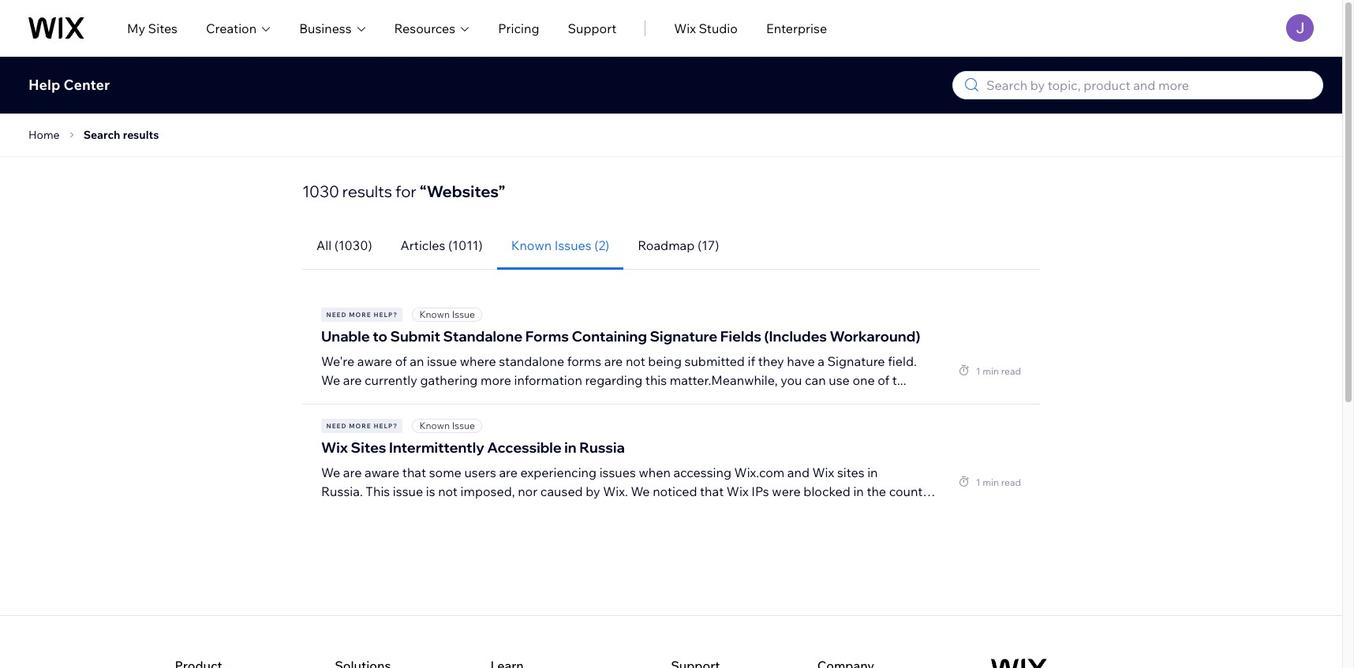 Task type: locate. For each thing, give the bounding box(es) containing it.
more down where
[[481, 373, 512, 388]]

wix up blocked
[[813, 465, 835, 481]]

1 help? from the top
[[374, 311, 398, 319]]

enterprise link
[[767, 19, 828, 38]]

0 horizontal spatial signature
[[650, 328, 718, 346]]

(1011)
[[449, 238, 483, 253]]

forms
[[568, 354, 602, 370]]

1 vertical spatial 1 min read
[[976, 476, 1022, 488]]

wix
[[674, 20, 696, 36], [321, 439, 348, 457], [813, 465, 835, 481], [727, 484, 749, 500]]

not down the unable to submit standalone forms containing signature fields (includes workaround) link
[[626, 354, 646, 370]]

sites up the russia. this
[[351, 439, 386, 457]]

blocked
[[804, 484, 851, 500]]

1
[[976, 365, 981, 377], [976, 476, 981, 488]]

results for search
[[123, 128, 159, 142]]

wix left ips
[[727, 484, 749, 500]]

not right is
[[438, 484, 458, 500]]

0 vertical spatial help?
[[374, 311, 398, 319]]

1 right field.
[[976, 365, 981, 377]]

1 known issue from the top
[[420, 309, 475, 321]]

1 horizontal spatial that
[[700, 484, 724, 500]]

wix left the studio
[[674, 20, 696, 36]]

1 need more help? from the top
[[326, 311, 398, 319]]

0 vertical spatial sites
[[148, 20, 178, 36]]

aware up the russia. this
[[365, 465, 400, 481]]

1 vertical spatial more
[[481, 373, 512, 388]]

the
[[867, 484, 887, 500]]

in up 'the'
[[868, 465, 878, 481]]

wix studio link
[[674, 19, 738, 38]]

min for unable to submit standalone forms containing signature fields (includes workaround)
[[983, 365, 1000, 377]]

issue up gathering at the bottom left
[[427, 354, 457, 370]]

2 issue from the top
[[452, 420, 475, 432]]

2 vertical spatial in
[[854, 484, 864, 500]]

support link
[[568, 19, 617, 38]]

they
[[759, 354, 785, 370]]

for
[[396, 182, 417, 201]]

field.
[[888, 354, 917, 370]]

1 issue from the top
[[452, 309, 475, 321]]

0 vertical spatial min
[[983, 365, 1000, 377]]

0 horizontal spatial not
[[438, 484, 458, 500]]

more inside we're aware of an issue where standalone forms are not being submitted if they have a signature field. we are currently gathering more information regarding this matter.meanwhile, you can use one of t...
[[481, 373, 512, 388]]

2 1 from the top
[[976, 476, 981, 488]]

0 vertical spatial in
[[565, 439, 577, 457]]

creation
[[206, 20, 257, 36]]

1 right country
[[976, 476, 981, 488]]

tab list containing all (1030)
[[302, 222, 1041, 270]]

0 vertical spatial of
[[395, 354, 407, 370]]

not inside we're aware of an issue where standalone forms are not being submitted if they have a signature field. we are currently gathering more information regarding this matter.meanwhile, you can use one of t...
[[626, 354, 646, 370]]

in
[[565, 439, 577, 457], [868, 465, 878, 481], [854, 484, 864, 500]]

need up unable
[[326, 311, 347, 319]]

an
[[410, 354, 424, 370]]

known up submit
[[420, 309, 450, 321]]

forms
[[526, 328, 569, 346]]

1 vertical spatial known
[[420, 309, 450, 321]]

issue inside we're aware of an issue where standalone forms are not being submitted if they have a signature field. we are currently gathering more information regarding this matter.meanwhile, you can use one of t...
[[427, 354, 457, 370]]

known issue
[[420, 309, 475, 321], [420, 420, 475, 432]]

are down "we're"
[[343, 373, 362, 388]]

1 need more help? link from the top
[[321, 308, 413, 322]]

need down "we're"
[[326, 422, 347, 430]]

not
[[626, 354, 646, 370], [438, 484, 458, 500]]

0 vertical spatial known
[[511, 238, 552, 253]]

if
[[748, 354, 756, 370]]

being
[[648, 354, 682, 370]]

in up experiencing
[[565, 439, 577, 457]]

and
[[788, 465, 810, 481]]

need
[[326, 311, 347, 319], [326, 422, 347, 430]]

some
[[429, 465, 462, 481]]

1 horizontal spatial signature
[[828, 354, 886, 370]]

issue up wix sites intermittently accessible in russia
[[452, 420, 475, 432]]

2 need more help? link from the top
[[321, 419, 413, 433]]

1 vertical spatial that
[[700, 484, 724, 500]]

resources button
[[394, 19, 470, 38]]

of
[[395, 354, 407, 370], [878, 373, 890, 388]]

1 for wix sites intermittently accessible in russia
[[976, 476, 981, 488]]

need more help? link down the "currently"
[[321, 419, 413, 433]]

results right search
[[123, 128, 159, 142]]

1 vertical spatial issue
[[393, 484, 423, 500]]

sites right my
[[148, 20, 178, 36]]

aware inside we're aware of an issue where standalone forms are not being submitted if they have a signature field. we are currently gathering more information regarding this matter.meanwhile, you can use one of t...
[[357, 354, 392, 370]]

1 vertical spatial need
[[326, 422, 347, 430]]

need more help? down the "currently"
[[326, 422, 398, 430]]

signature
[[650, 328, 718, 346], [828, 354, 886, 370]]

1 min read
[[976, 365, 1022, 377], [976, 476, 1022, 488]]

2 need from the top
[[326, 422, 347, 430]]

2 help? from the top
[[374, 422, 398, 430]]

more down the "currently"
[[349, 422, 372, 430]]

0 vertical spatial issue
[[452, 309, 475, 321]]

1 vertical spatial results
[[343, 182, 392, 201]]

1 vertical spatial not
[[438, 484, 458, 500]]

1 vertical spatial we
[[321, 465, 340, 481]]

ips
[[752, 484, 770, 500]]

0 vertical spatial 1 min read
[[976, 365, 1022, 377]]

articles (1011)
[[401, 238, 483, 253]]

issue up standalone
[[452, 309, 475, 321]]

aware up the "currently"
[[357, 354, 392, 370]]

we up the russia. this
[[321, 465, 340, 481]]

2 1 min read from the top
[[976, 476, 1022, 488]]

we down "we're"
[[321, 373, 340, 388]]

0 vertical spatial issue
[[427, 354, 457, 370]]

need more help? link for to
[[321, 308, 413, 322]]

that down accessing
[[700, 484, 724, 500]]

wix. we
[[603, 484, 650, 500]]

0 vertical spatial known issue
[[420, 309, 475, 321]]

information
[[514, 373, 583, 388]]

known issue for intermittently
[[420, 420, 475, 432]]

are
[[605, 354, 623, 370], [343, 373, 362, 388], [343, 465, 362, 481], [499, 465, 518, 481]]

2 we from the top
[[321, 465, 340, 481]]

1 horizontal spatial results
[[343, 182, 392, 201]]

we
[[321, 373, 340, 388], [321, 465, 340, 481]]

1 1 min read from the top
[[976, 365, 1022, 377]]

0 horizontal spatial in
[[565, 439, 577, 457]]

2 need more help? from the top
[[326, 422, 398, 430]]

read for wix sites intermittently accessible in russia
[[1002, 476, 1022, 488]]

known left issues
[[511, 238, 552, 253]]

submitted
[[685, 354, 745, 370]]

0 vertical spatial 1
[[976, 365, 981, 377]]

1 vertical spatial signature
[[828, 354, 886, 370]]

1 horizontal spatial of
[[878, 373, 890, 388]]

issue
[[452, 309, 475, 321], [452, 420, 475, 432]]

2 vertical spatial known
[[420, 420, 450, 432]]

1 1 from the top
[[976, 365, 981, 377]]

1 vertical spatial help?
[[374, 422, 398, 430]]

1 vertical spatial aware
[[365, 465, 400, 481]]

wix logo, homepage image
[[991, 659, 1047, 669]]

1 vertical spatial in
[[868, 465, 878, 481]]

0 horizontal spatial that
[[403, 465, 426, 481]]

1 read from the top
[[1002, 365, 1022, 377]]

0 horizontal spatial results
[[123, 128, 159, 142]]

need more help? for sites
[[326, 422, 398, 430]]

that up is
[[403, 465, 426, 481]]

roadmap
[[638, 238, 695, 253]]

aware
[[357, 354, 392, 370], [365, 465, 400, 481]]

tab list
[[302, 222, 1041, 270]]

need more help?
[[326, 311, 398, 319], [326, 422, 398, 430]]

use
[[829, 373, 850, 388]]

we inside we're aware of an issue where standalone forms are not being submitted if they have a signature field. we are currently gathering more information regarding this matter.meanwhile, you can use one of t...
[[321, 373, 340, 388]]

b...
[[321, 503, 338, 519]]

that
[[403, 465, 426, 481], [700, 484, 724, 500]]

0 vertical spatial need
[[326, 311, 347, 319]]

you
[[781, 373, 803, 388]]

issue left is
[[393, 484, 423, 500]]

1 vertical spatial known issue
[[420, 420, 475, 432]]

of left t...
[[878, 373, 890, 388]]

1 horizontal spatial sites
[[351, 439, 386, 457]]

1 min from the top
[[983, 365, 1000, 377]]

1 need from the top
[[326, 311, 347, 319]]

signature up the one
[[828, 354, 886, 370]]

0 vertical spatial need more help?
[[326, 311, 398, 319]]

1 we from the top
[[321, 373, 340, 388]]

1 vertical spatial need more help?
[[326, 422, 398, 430]]

Search by topic, product and more field
[[982, 72, 1314, 99]]

in left 'the'
[[854, 484, 864, 500]]

help? up to
[[374, 311, 398, 319]]

min
[[983, 365, 1000, 377], [983, 476, 1000, 488]]

1 vertical spatial of
[[878, 373, 890, 388]]

articles (1011) button
[[387, 222, 497, 270]]

submit
[[390, 328, 441, 346]]

2 read from the top
[[1002, 476, 1022, 488]]

workaround)
[[830, 328, 921, 346]]

1 vertical spatial need more help? link
[[321, 419, 413, 433]]

country
[[890, 484, 935, 500]]

wix studio
[[674, 20, 738, 36]]

0 horizontal spatial sites
[[148, 20, 178, 36]]

creation button
[[206, 19, 271, 38]]

need more help? link
[[321, 308, 413, 322], [321, 419, 413, 433]]

need more help? link for sites
[[321, 419, 413, 433]]

of left 'an'
[[395, 354, 407, 370]]

known up intermittently
[[420, 420, 450, 432]]

0 vertical spatial read
[[1002, 365, 1022, 377]]

known issue up submit
[[420, 309, 475, 321]]

standalone
[[499, 354, 565, 370]]

standalone
[[443, 328, 523, 346]]

1 vertical spatial sites
[[351, 439, 386, 457]]

more up unable
[[349, 311, 372, 319]]

2 min from the top
[[983, 476, 1000, 488]]

issues
[[555, 238, 592, 253]]

0 vertical spatial aware
[[357, 354, 392, 370]]

0 vertical spatial need more help? link
[[321, 308, 413, 322]]

caused
[[541, 484, 583, 500]]

need more help? up unable
[[326, 311, 398, 319]]

1 vertical spatial read
[[1002, 476, 1022, 488]]

1 min read for wix sites intermittently accessible in russia
[[976, 476, 1022, 488]]

0 vertical spatial not
[[626, 354, 646, 370]]

2 known issue from the top
[[420, 420, 475, 432]]

unable to submit standalone forms containing signature fields (includes workaround)
[[321, 328, 921, 346]]

known issue up intermittently
[[420, 420, 475, 432]]

need more help? for to
[[326, 311, 398, 319]]

results
[[123, 128, 159, 142], [343, 182, 392, 201]]

0 vertical spatial more
[[349, 311, 372, 319]]

more
[[349, 311, 372, 319], [481, 373, 512, 388], [349, 422, 372, 430]]

need more help? link up to
[[321, 308, 413, 322]]

we are aware that some users are experiencing issues when accessing wix.com and wix sites in russia. this issue is not imposed, nor caused by wix. we noticed that wix ips were blocked in the country b...
[[321, 465, 935, 519]]

signature up being
[[650, 328, 718, 346]]

is
[[426, 484, 435, 500]]

0 vertical spatial results
[[123, 128, 159, 142]]

we're
[[321, 354, 355, 370]]

1 vertical spatial min
[[983, 476, 1000, 488]]

1 vertical spatial 1
[[976, 476, 981, 488]]

2 vertical spatial more
[[349, 422, 372, 430]]

my sites
[[127, 20, 178, 36]]

0 vertical spatial we
[[321, 373, 340, 388]]

0 horizontal spatial issue
[[393, 484, 423, 500]]

intermittently
[[389, 439, 485, 457]]

1 vertical spatial issue
[[452, 420, 475, 432]]

1 horizontal spatial issue
[[427, 354, 457, 370]]

help? down the "currently"
[[374, 422, 398, 430]]

results left for
[[343, 182, 392, 201]]

0 vertical spatial signature
[[650, 328, 718, 346]]

wix up the russia. this
[[321, 439, 348, 457]]

known inside button
[[511, 238, 552, 253]]

where
[[460, 354, 496, 370]]

1 horizontal spatial not
[[626, 354, 646, 370]]



Task type: describe. For each thing, give the bounding box(es) containing it.
issue for intermittently
[[452, 420, 475, 432]]

all (1030)
[[317, 238, 372, 253]]

russia
[[580, 439, 625, 457]]

known for standalone
[[420, 309, 450, 321]]

accessible
[[487, 439, 562, 457]]

1030 results for "websites"
[[302, 182, 506, 201]]

gathering
[[420, 373, 478, 388]]

accessing
[[674, 465, 732, 481]]

need for unable
[[326, 311, 347, 319]]

are up the russia. this
[[343, 465, 362, 481]]

(1030)
[[335, 238, 372, 253]]

center
[[64, 76, 110, 94]]

containing
[[572, 328, 647, 346]]

business
[[299, 20, 352, 36]]

currently
[[365, 373, 418, 388]]

issue inside we are aware that some users are experiencing issues when accessing wix.com and wix sites in russia. this issue is not imposed, nor caused by wix. we noticed that wix ips were blocked in the country b...
[[393, 484, 423, 500]]

all
[[317, 238, 332, 253]]

a
[[818, 354, 825, 370]]

studio
[[699, 20, 738, 36]]

profile image image
[[1287, 14, 1315, 42]]

0 horizontal spatial of
[[395, 354, 407, 370]]

have
[[787, 354, 815, 370]]

roadmap (17)
[[638, 238, 720, 253]]

known issues (2)
[[511, 238, 610, 253]]

sites for wix
[[351, 439, 386, 457]]

not inside we are aware that some users are experiencing issues when accessing wix.com and wix sites in russia. this issue is not imposed, nor caused by wix. we noticed that wix ips were blocked in the country b...
[[438, 484, 458, 500]]

search
[[83, 128, 120, 142]]

0 vertical spatial that
[[403, 465, 426, 481]]

we're aware of an issue where standalone forms are not being submitted if they have a signature field. we are currently gathering more information regarding this matter.meanwhile, you can use one of t...
[[321, 354, 917, 388]]

when
[[639, 465, 671, 481]]

my sites link
[[127, 19, 178, 38]]

known for accessible
[[420, 420, 450, 432]]

wix inside wix sites intermittently accessible in russia link
[[321, 439, 348, 457]]

we inside we are aware that some users are experiencing issues when accessing wix.com and wix sites in russia. this issue is not imposed, nor caused by wix. we noticed that wix ips were blocked in the country b...
[[321, 465, 340, 481]]

pricing
[[498, 20, 540, 36]]

one
[[853, 373, 875, 388]]

aware inside we are aware that some users are experiencing issues when accessing wix.com and wix sites in russia. this issue is not imposed, nor caused by wix. we noticed that wix ips were blocked in the country b...
[[365, 465, 400, 481]]

enterprise
[[767, 20, 828, 36]]

are up regarding
[[605, 354, 623, 370]]

signature inside we're aware of an issue where standalone forms are not being submitted if they have a signature field. we are currently gathering more information regarding this matter.meanwhile, you can use one of t...
[[828, 354, 886, 370]]

imposed,
[[461, 484, 515, 500]]

matter.meanwhile,
[[670, 373, 778, 388]]

search results
[[83, 128, 159, 142]]

1030
[[302, 182, 339, 201]]

resources
[[394, 20, 456, 36]]

pricing link
[[498, 19, 540, 38]]

help? for sites
[[374, 422, 398, 430]]

known issue for submit
[[420, 309, 475, 321]]

more for intermittently
[[349, 422, 372, 430]]

nor
[[518, 484, 538, 500]]

(includes
[[765, 328, 827, 346]]

roadmap (17) button
[[624, 222, 734, 270]]

need for wix
[[326, 422, 347, 430]]

(2)
[[595, 238, 610, 253]]

users
[[465, 465, 496, 481]]

home
[[28, 128, 60, 142]]

noticed
[[653, 484, 698, 500]]

known issues (2) button
[[497, 222, 624, 270]]

support
[[568, 20, 617, 36]]

min for wix sites intermittently accessible in russia
[[983, 476, 1000, 488]]

help center link
[[28, 76, 110, 94]]

help? for to
[[374, 311, 398, 319]]

fields
[[721, 328, 762, 346]]

help center
[[28, 76, 110, 94]]

more for submit
[[349, 311, 372, 319]]

wix.com
[[735, 465, 785, 481]]

1 min read for unable to submit standalone forms containing signature fields (includes workaround)
[[976, 365, 1022, 377]]

articles
[[401, 238, 446, 253]]

are up the imposed,
[[499, 465, 518, 481]]

business button
[[299, 19, 366, 38]]

issue for submit
[[452, 309, 475, 321]]

regarding
[[585, 373, 643, 388]]

by
[[586, 484, 601, 500]]

this
[[646, 373, 667, 388]]

my
[[127, 20, 145, 36]]

"websites"
[[420, 182, 506, 201]]

wix sites intermittently accessible in russia
[[321, 439, 625, 457]]

help
[[28, 76, 60, 94]]

issues
[[600, 465, 636, 481]]

t...
[[893, 373, 907, 388]]

we are aware that some users are experiencing issues when accessing wix.com and wix sites in russia. this issue is not imposed, nor caused by wix. we noticed that wix ips were blocked in the country b... link
[[321, 463, 939, 519]]

home link
[[24, 126, 64, 144]]

wix sites intermittently accessible in russia link
[[321, 433, 625, 463]]

sites
[[838, 465, 865, 481]]

we're aware of an issue where standalone forms are not being submitted if they have a signature field. we are currently gathering more information regarding this matter.meanwhile, you can use one of t... link
[[321, 352, 939, 390]]

sites for my
[[148, 20, 178, 36]]

1 for unable to submit standalone forms containing signature fields (includes workaround)
[[976, 365, 981, 377]]

can
[[805, 373, 826, 388]]

experiencing
[[521, 465, 597, 481]]

were
[[772, 484, 801, 500]]

results for 1030
[[343, 182, 392, 201]]

(17)
[[698, 238, 720, 253]]

1 horizontal spatial in
[[854, 484, 864, 500]]

unable to submit standalone forms containing signature fields (includes workaround) link
[[321, 322, 921, 352]]

read for unable to submit standalone forms containing signature fields (includes workaround)
[[1002, 365, 1022, 377]]

2 horizontal spatial in
[[868, 465, 878, 481]]



